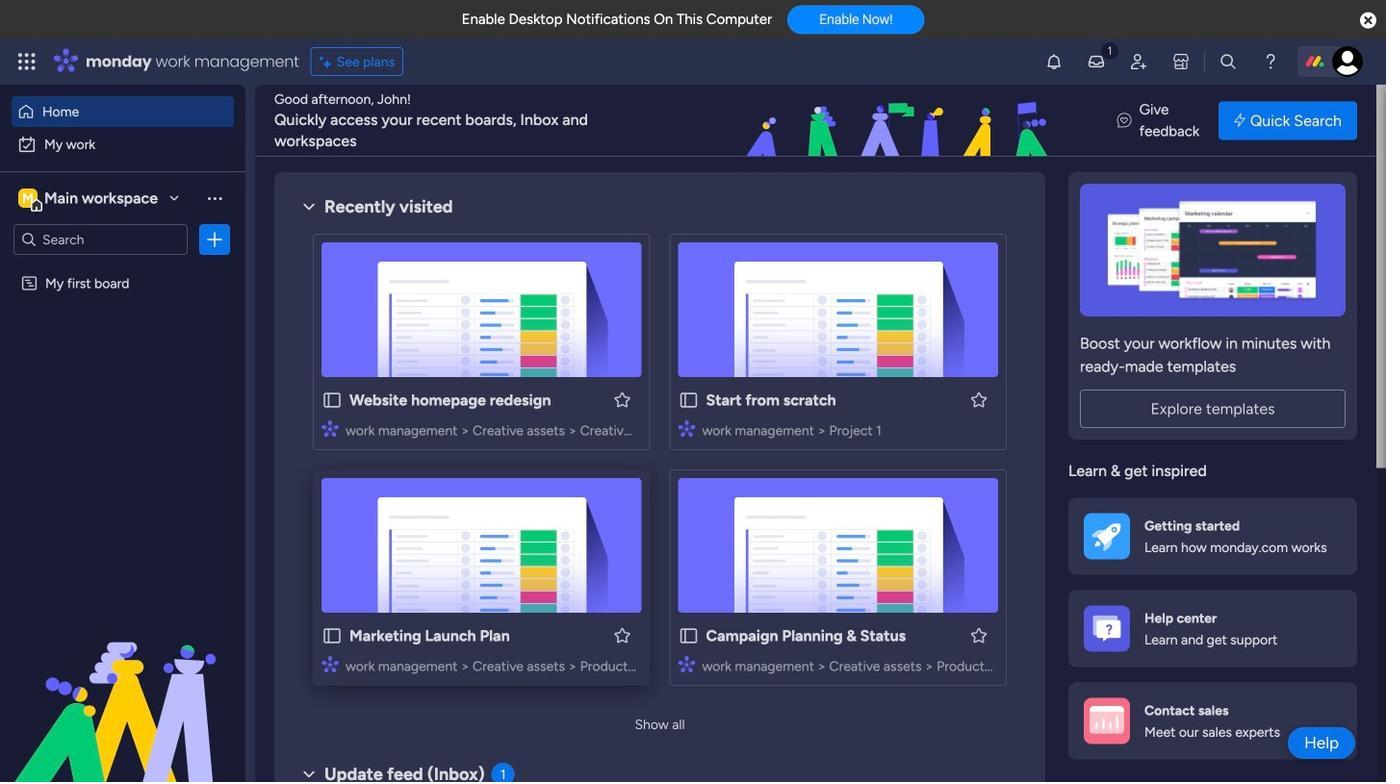 Task type: locate. For each thing, give the bounding box(es) containing it.
0 horizontal spatial lottie animation image
[[0, 588, 246, 783]]

1 add to favorites image from the top
[[970, 390, 989, 410]]

1 horizontal spatial lottie animation image
[[631, 85, 1172, 158]]

help center element
[[1069, 591, 1358, 668]]

public board image
[[678, 626, 700, 647]]

close update feed (inbox) image
[[298, 764, 321, 783]]

0 vertical spatial lottie animation element
[[631, 85, 1172, 158]]

lottie animation element
[[631, 85, 1172, 158], [0, 588, 246, 783]]

list box
[[0, 263, 246, 560]]

lottie animation image for the bottommost lottie animation "element"
[[0, 588, 246, 783]]

2 add to favorites image from the top
[[613, 626, 632, 646]]

component image
[[322, 420, 339, 438]]

lottie animation image for the right lottie animation "element"
[[631, 85, 1172, 158]]

2 vertical spatial option
[[0, 266, 246, 270]]

0 horizontal spatial lottie animation element
[[0, 588, 246, 783]]

see plans image
[[319, 51, 337, 72]]

update feed image
[[1087, 52, 1106, 71]]

1 vertical spatial add to favorites image
[[613, 626, 632, 646]]

add to favorites image for public board image associated with component icon
[[613, 626, 632, 646]]

1 vertical spatial lottie animation element
[[0, 588, 246, 783]]

0 vertical spatial option
[[12, 96, 234, 127]]

options image
[[205, 230, 224, 249]]

1 vertical spatial lottie animation image
[[0, 588, 246, 783]]

1 vertical spatial option
[[12, 129, 234, 160]]

public board image for component image
[[322, 390, 343, 411]]

1 add to favorites image from the top
[[613, 390, 632, 410]]

public board image
[[322, 390, 343, 411], [678, 390, 700, 411], [322, 626, 343, 647]]

0 vertical spatial lottie animation image
[[631, 85, 1172, 158]]

workspace options image
[[205, 188, 224, 208]]

add to favorites image
[[970, 390, 989, 410], [970, 626, 989, 646]]

lottie animation image
[[631, 85, 1172, 158], [0, 588, 246, 783]]

option
[[12, 96, 234, 127], [12, 129, 234, 160], [0, 266, 246, 270]]

component image
[[322, 656, 339, 674]]

notifications image
[[1045, 52, 1064, 71]]

1 element
[[492, 764, 515, 783]]

quick search results list box
[[298, 219, 1092, 710]]

add to favorites image
[[613, 390, 632, 410], [613, 626, 632, 646]]

dapulse close image
[[1361, 11, 1377, 31]]

monday marketplace image
[[1172, 52, 1191, 71]]

0 vertical spatial add to favorites image
[[613, 390, 632, 410]]

1 vertical spatial add to favorites image
[[970, 626, 989, 646]]

0 vertical spatial add to favorites image
[[970, 390, 989, 410]]



Task type: describe. For each thing, give the bounding box(es) containing it.
workspace image
[[18, 188, 38, 209]]

john smith image
[[1333, 46, 1363, 77]]

workspace selection element
[[18, 187, 161, 212]]

1 image
[[1102, 39, 1119, 61]]

1 horizontal spatial lottie animation element
[[631, 85, 1172, 158]]

select product image
[[17, 52, 37, 71]]

Search in workspace field
[[40, 229, 161, 251]]

contact sales element
[[1069, 683, 1358, 760]]

getting started element
[[1069, 498, 1358, 575]]

invite members image
[[1129, 52, 1149, 71]]

help image
[[1261, 52, 1281, 71]]

2 add to favorites image from the top
[[970, 626, 989, 646]]

add to favorites image for component image public board image
[[613, 390, 632, 410]]

templates image image
[[1086, 184, 1340, 317]]

close recently visited image
[[298, 195, 321, 219]]

v2 bolt switch image
[[1235, 110, 1246, 131]]

search everything image
[[1219, 52, 1238, 71]]

public board image for component icon
[[322, 626, 343, 647]]

v2 user feedback image
[[1118, 110, 1132, 132]]



Task type: vqa. For each thing, say whether or not it's contained in the screenshot.
Close Recently visited image
yes



